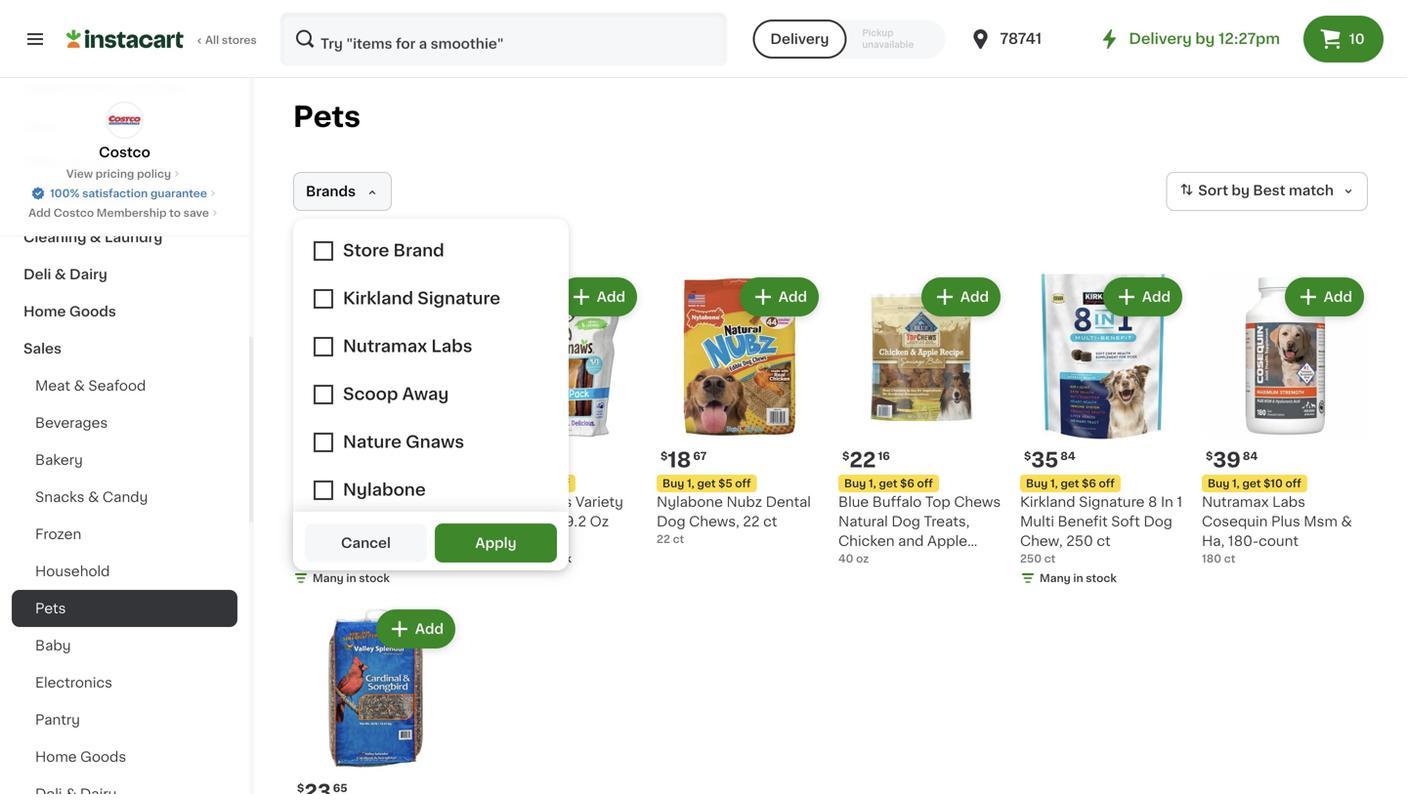 Task type: describe. For each thing, give the bounding box(es) containing it.
laundry
[[105, 231, 163, 244]]

$ for 39
[[1206, 451, 1213, 462]]

2 buy from the left
[[481, 478, 503, 489]]

& inside "nutramax labs cosequin plus msm & ha, 180-count 180 ct"
[[1342, 515, 1353, 529]]

0 horizontal spatial 18
[[475, 534, 487, 545]]

to
[[169, 208, 181, 218]]

oz inside the nature gnaws variety pack 18 ct / 19.2 oz 18 x 19.2 oz
[[523, 534, 536, 545]]

in
[[1161, 496, 1174, 509]]

ct down nylabone
[[673, 534, 684, 545]]

stock for $
[[1086, 573, 1117, 584]]

by for sort
[[1232, 184, 1250, 198]]

hard beverages link
[[12, 182, 238, 219]]

view pricing policy link
[[66, 166, 183, 182]]

add costco membership to save link
[[28, 205, 221, 221]]

cat
[[363, 535, 388, 548]]

recipe
[[839, 554, 887, 568]]

1 vertical spatial x
[[303, 554, 310, 564]]

other goods
[[23, 156, 115, 170]]

off for 18
[[735, 478, 751, 489]]

all stores link
[[66, 12, 258, 66]]

nutramax
[[1202, 496, 1269, 509]]

brands button
[[293, 172, 392, 211]]

35
[[1032, 450, 1059, 471]]

dog inside kirkland signature 8 in 1 multi benefit soft dog chew, 250 ct 250 ct
[[1144, 515, 1173, 529]]

brands
[[306, 185, 356, 198]]

sort
[[1199, 184, 1229, 198]]

pricing
[[96, 169, 134, 179]]

$34.60 element
[[475, 448, 641, 473]]

19 02
[[304, 450, 344, 471]]

2 get from the left
[[516, 478, 534, 489]]

1
[[1177, 496, 1183, 509]]

ct down dental
[[764, 515, 778, 529]]

1 vertical spatial 22
[[743, 515, 760, 529]]

bites,
[[953, 554, 992, 568]]

apple
[[928, 535, 968, 548]]

nature gnaws variety pack 18 ct / 19.2 oz 18 x 19.2 oz
[[475, 496, 624, 545]]

stock for 19
[[359, 573, 390, 584]]

scoop away complete performance plus, clumping cat litter, fresh scent, 10.5 lbs, 4- count
[[293, 496, 457, 587]]

membership
[[97, 208, 167, 218]]

0 horizontal spatial 22
[[657, 534, 670, 545]]

buy for 39
[[1208, 478, 1230, 489]]

$ 35 84
[[1024, 450, 1076, 471]]

2 1, from the left
[[505, 478, 513, 489]]

4 x 10.5 lb
[[293, 554, 348, 564]]

buffalo
[[873, 496, 922, 509]]

nylabone nubz dental dog chews, 22 ct 22 ct
[[657, 496, 811, 545]]

pets inside pets link
[[35, 602, 66, 616]]

oz
[[590, 515, 609, 529]]

add for nutramax labs cosequin plus msm & ha, 180-count
[[1324, 290, 1353, 304]]

8
[[1149, 496, 1158, 509]]

& for cleaning
[[90, 231, 101, 244]]

deli
[[23, 268, 51, 282]]

x inside the nature gnaws variety pack 18 ct / 19.2 oz 18 x 19.2 oz
[[490, 534, 496, 545]]

match
[[1289, 184, 1334, 198]]

beverages link
[[12, 405, 238, 442]]

1 horizontal spatial many
[[495, 554, 526, 564]]

cleaning & laundry
[[23, 231, 163, 244]]

buy for 35
[[1026, 478, 1048, 489]]

blue buffalo top chews natural dog treats, chicken and apple recipe sausage bites, 40 oz
[[839, 496, 1001, 587]]

2 horizontal spatial 18
[[668, 450, 691, 471]]

litter,
[[391, 535, 430, 548]]

100%
[[50, 188, 80, 199]]

chews
[[954, 496, 1001, 509]]

$10
[[1264, 478, 1283, 489]]

household link
[[12, 553, 238, 590]]

many for 19
[[313, 573, 344, 584]]

product group containing 18
[[657, 274, 823, 547]]

bakery link
[[12, 442, 238, 479]]

buy for 22
[[845, 478, 866, 489]]

many in stock for 19
[[313, 573, 390, 584]]

pantry link
[[12, 702, 238, 739]]

delivery for delivery by 12:27pm
[[1129, 32, 1192, 46]]

add for scoop away complete performance plus, clumping cat litter, fresh scent, 10.5 lbs, 4- count
[[415, 290, 444, 304]]

0 vertical spatial pets
[[293, 103, 361, 131]]

many for $
[[1040, 573, 1071, 584]]

cancel
[[341, 537, 391, 550]]

top
[[926, 496, 951, 509]]

complete
[[382, 496, 450, 509]]

care
[[154, 82, 187, 96]]

product group containing 19
[[293, 274, 459, 590]]

natural
[[839, 515, 888, 529]]

delivery by 12:27pm link
[[1098, 27, 1280, 51]]

oz inside blue buffalo top chews natural dog treats, chicken and apple recipe sausage bites, 40 oz
[[861, 574, 877, 587]]

1 horizontal spatial 250
[[1067, 535, 1094, 548]]

benefit
[[1058, 515, 1108, 529]]

sort by
[[1199, 184, 1250, 198]]

1 vertical spatial home
[[35, 751, 77, 764]]

candy
[[103, 491, 148, 504]]

soft
[[1112, 515, 1140, 529]]

ct down benefit on the right of the page
[[1097, 535, 1111, 548]]

nylabone
[[657, 496, 723, 509]]

pack
[[475, 515, 508, 529]]

cancel button
[[305, 524, 427, 563]]

frozen link
[[12, 516, 238, 553]]

treats,
[[924, 515, 970, 529]]

0 vertical spatial costco
[[99, 146, 150, 159]]

ct inside "nutramax labs cosequin plus msm & ha, 180-count 180 ct"
[[1225, 554, 1236, 564]]

view pricing policy
[[66, 169, 171, 179]]

$ for 22
[[843, 451, 850, 462]]

kirkland
[[1020, 496, 1076, 509]]

product group containing 39
[[1202, 274, 1368, 567]]

off for 39
[[1286, 478, 1302, 489]]

household
[[35, 565, 110, 579]]

delivery button
[[753, 20, 847, 59]]

in for $
[[1074, 573, 1084, 584]]

off for 35
[[1099, 478, 1115, 489]]

2 vertical spatial goods
[[80, 751, 126, 764]]

2 home goods link from the top
[[12, 739, 238, 776]]

all stores
[[205, 35, 257, 45]]

cosequin
[[1202, 515, 1268, 529]]

buy 1, get $10 off
[[1208, 478, 1302, 489]]

pantry
[[35, 714, 80, 727]]

1, for 22
[[869, 478, 877, 489]]

product group containing 22
[[839, 274, 1005, 587]]

ct down 'chew,'
[[1045, 554, 1056, 564]]

get for 39
[[1243, 478, 1261, 489]]

meat & seafood
[[35, 379, 146, 393]]

product group containing 35
[[1020, 274, 1187, 590]]

chicken
[[839, 535, 895, 548]]

delivery for delivery
[[771, 32, 829, 46]]

10.5 inside scoop away complete performance plus, clumping cat litter, fresh scent, 10.5 lbs, 4- count
[[382, 554, 410, 568]]

clumping
[[293, 535, 360, 548]]

deli & dairy
[[23, 268, 107, 282]]

1 horizontal spatial stock
[[541, 554, 572, 564]]

count inside scoop away complete performance plus, clumping cat litter, fresh scent, 10.5 lbs, 4- count
[[293, 574, 333, 587]]

health & personal care
[[23, 82, 187, 96]]

40 inside blue buffalo top chews natural dog treats, chicken and apple recipe sausage bites, 40 oz
[[839, 574, 857, 587]]

sales link
[[12, 330, 238, 368]]

snacks & candy
[[35, 491, 148, 504]]

1 buy 1, get $6 off from the left
[[481, 478, 570, 489]]

1 get from the left
[[334, 478, 352, 489]]

$ for 18
[[661, 451, 668, 462]]

electronics link
[[12, 665, 238, 702]]



Task type: locate. For each thing, give the bounding box(es) containing it.
19.2 down pack
[[499, 534, 521, 545]]

off up labs
[[1286, 478, 1302, 489]]

costco
[[99, 146, 150, 159], [53, 208, 94, 218]]

beverages inside hard beverages link
[[61, 194, 136, 207]]

seafood
[[88, 379, 146, 393]]

$6 for 22
[[900, 478, 915, 489]]

& for health
[[74, 82, 85, 96]]

frozen
[[35, 528, 81, 542]]

0 vertical spatial by
[[1196, 32, 1215, 46]]

3 buy 1, get $6 off from the left
[[1026, 478, 1115, 489]]

buy down 39 at right
[[1208, 478, 1230, 489]]

2 vertical spatial 18
[[475, 534, 487, 545]]

1 horizontal spatial pets
[[293, 103, 361, 131]]

1 horizontal spatial many in stock
[[495, 554, 572, 564]]

1 horizontal spatial buy 1, get $6 off
[[845, 478, 933, 489]]

$6 up the buffalo
[[900, 478, 915, 489]]

3 1, from the left
[[687, 478, 695, 489]]

buy 1, get $6 off for 22
[[845, 478, 933, 489]]

beverages
[[61, 194, 136, 207], [35, 416, 108, 430]]

add button for 35
[[1105, 280, 1181, 315]]

add for nature gnaws variety pack 18 ct / 19.2 oz
[[597, 290, 626, 304]]

buy 1, get $6 off up kirkland at bottom right
[[1026, 478, 1115, 489]]

many down 4 x 10.5 lb
[[313, 573, 344, 584]]

off up top
[[917, 478, 933, 489]]

0 horizontal spatial 10.5
[[312, 554, 335, 564]]

1 40 from the top
[[839, 554, 854, 564]]

1 horizontal spatial in
[[528, 554, 538, 564]]

get left '$5'
[[697, 478, 716, 489]]

bakery
[[35, 454, 83, 467]]

home goods link down electronics link
[[12, 739, 238, 776]]

78741 button
[[969, 12, 1086, 66]]

kirkland signature 8 in 1 multi benefit soft dog chew, 250 ct 250 ct
[[1020, 496, 1183, 564]]

in down ct at the left of page
[[528, 554, 538, 564]]

0 vertical spatial home
[[23, 305, 66, 319]]

180
[[1202, 554, 1222, 564]]

2 horizontal spatial stock
[[1086, 573, 1117, 584]]

baby link
[[12, 628, 238, 665]]

1, up kirkland at bottom right
[[1051, 478, 1058, 489]]

0 horizontal spatial x
[[303, 554, 310, 564]]

home goods for 2nd the home goods link from the top of the page
[[35, 751, 126, 764]]

2 horizontal spatial buy 1, get $6 off
[[1026, 478, 1115, 489]]

1 $6 from the left
[[537, 478, 551, 489]]

snacks
[[35, 491, 85, 504]]

0 vertical spatial x
[[490, 534, 496, 545]]

1 horizontal spatial $6
[[900, 478, 915, 489]]

2 horizontal spatial many in stock
[[1040, 573, 1117, 584]]

many down apply
[[495, 554, 526, 564]]

beverages up bakery
[[35, 416, 108, 430]]

delivery inside button
[[771, 32, 829, 46]]

1, down $ 22 16
[[869, 478, 877, 489]]

ct right 180
[[1225, 554, 1236, 564]]

& right msm
[[1342, 515, 1353, 529]]

0 vertical spatial 250
[[1067, 535, 1094, 548]]

1 horizontal spatial 10.5
[[382, 554, 410, 568]]

2 40 from the top
[[839, 574, 857, 587]]

2 $6 from the left
[[900, 478, 915, 489]]

0 horizontal spatial $6
[[537, 478, 551, 489]]

1, up nature
[[505, 478, 513, 489]]

2 off from the left
[[554, 478, 570, 489]]

1 horizontal spatial costco
[[99, 146, 150, 159]]

buy 1, get $6 off up gnaws
[[481, 478, 570, 489]]

home goods link down dairy
[[12, 293, 238, 330]]

$ inside $ 35 84
[[1024, 451, 1032, 462]]

multi
[[1020, 515, 1055, 529]]

get
[[334, 478, 352, 489], [516, 478, 534, 489], [697, 478, 716, 489], [879, 478, 898, 489], [1061, 478, 1080, 489], [1243, 478, 1261, 489]]

pets up baby
[[35, 602, 66, 616]]

$ left 16
[[843, 451, 850, 462]]

6 1, from the left
[[1233, 478, 1240, 489]]

1 dog from the left
[[657, 515, 686, 529]]

get up kirkland at bottom right
[[1061, 478, 1080, 489]]

nutramax labs cosequin plus msm & ha, 180-count 180 ct
[[1202, 496, 1353, 564]]

off
[[387, 478, 403, 489], [554, 478, 570, 489], [735, 478, 751, 489], [917, 478, 933, 489], [1099, 478, 1115, 489], [1286, 478, 1302, 489]]

$ inside the $ 18 67
[[661, 451, 668, 462]]

1, for 39
[[1233, 478, 1240, 489]]

40 oz
[[839, 554, 869, 564]]

5 buy from the left
[[1026, 478, 1048, 489]]

signature
[[1079, 496, 1145, 509]]

by left 12:27pm
[[1196, 32, 1215, 46]]

instacart logo image
[[66, 27, 184, 51]]

by for delivery
[[1196, 32, 1215, 46]]

5 get from the left
[[1061, 478, 1080, 489]]

1, for 18
[[687, 478, 695, 489]]

250 down 'chew,'
[[1020, 554, 1042, 564]]

1 vertical spatial 250
[[1020, 554, 1042, 564]]

Search field
[[282, 14, 726, 65]]

count down fresh at the left of page
[[293, 574, 333, 587]]

1 off from the left
[[387, 478, 403, 489]]

off up signature
[[1099, 478, 1115, 489]]

250
[[1067, 535, 1094, 548], [1020, 554, 1042, 564]]

add button for 39
[[1287, 280, 1363, 315]]

4 buy from the left
[[845, 478, 866, 489]]

add for blue buffalo top chews natural dog treats, chicken and apple recipe sausage bites, 40 oz
[[961, 290, 989, 304]]

add for kirkland signature 8 in 1 multi benefit soft dog chew, 250 ct
[[1142, 290, 1171, 304]]

stock down scent,
[[359, 573, 390, 584]]

0 horizontal spatial buy 1, get $6 off
[[481, 478, 570, 489]]

0 horizontal spatial many in stock
[[313, 573, 390, 584]]

1 horizontal spatial 84
[[1243, 451, 1258, 462]]

250 down benefit on the right of the page
[[1067, 535, 1094, 548]]

0 horizontal spatial many
[[313, 573, 344, 584]]

5 off from the left
[[1099, 478, 1115, 489]]

0 vertical spatial beverages
[[61, 194, 136, 207]]

2 dog from the left
[[892, 515, 921, 529]]

& for snacks
[[88, 491, 99, 504]]

sausage
[[891, 554, 950, 568]]

buy 1, get $4.10 off
[[299, 478, 403, 489]]

& right health
[[74, 82, 85, 96]]

get for 35
[[1061, 478, 1080, 489]]

0 vertical spatial home goods link
[[12, 293, 238, 330]]

personal
[[88, 82, 150, 96]]

1 horizontal spatial dog
[[892, 515, 921, 529]]

costco link
[[99, 102, 150, 162]]

0 horizontal spatial 250
[[1020, 554, 1042, 564]]

pets up "brands" on the top left of page
[[293, 103, 361, 131]]

costco logo image
[[106, 102, 143, 139]]

0 vertical spatial home goods
[[23, 305, 116, 319]]

buy 1, get $5 off
[[663, 478, 751, 489]]

dog inside nylabone nubz dental dog chews, 22 ct 22 ct
[[657, 515, 686, 529]]

count down "plus"
[[1259, 535, 1299, 548]]

1 horizontal spatial 22
[[743, 515, 760, 529]]

buy up kirkland at bottom right
[[1026, 478, 1048, 489]]

dog down nylabone
[[657, 515, 686, 529]]

1 84 from the left
[[1061, 451, 1076, 462]]

3 off from the left
[[735, 478, 751, 489]]

84 for 39
[[1243, 451, 1258, 462]]

0 horizontal spatial in
[[346, 573, 356, 584]]

22 down nylabone
[[657, 534, 670, 545]]

& down add costco membership to save
[[90, 231, 101, 244]]

$ inside $ 22 16
[[843, 451, 850, 462]]

by inside field
[[1232, 184, 1250, 198]]

get up gnaws
[[516, 478, 534, 489]]

health & personal care link
[[12, 70, 238, 108]]

1 vertical spatial home goods link
[[12, 739, 238, 776]]

& left 'candy' at bottom left
[[88, 491, 99, 504]]

plus
[[1272, 515, 1301, 529]]

away
[[341, 496, 378, 509]]

0 horizontal spatial delivery
[[771, 32, 829, 46]]

buy up scoop
[[299, 478, 321, 489]]

fresh
[[293, 554, 331, 568]]

18 left 67
[[668, 450, 691, 471]]

and
[[898, 535, 924, 548]]

0 vertical spatial 22
[[850, 450, 876, 471]]

& for meat
[[74, 379, 85, 393]]

0 vertical spatial count
[[1259, 535, 1299, 548]]

2 84 from the left
[[1243, 451, 1258, 462]]

other
[[23, 156, 64, 170]]

get up away
[[334, 478, 352, 489]]

40 down chicken
[[839, 554, 854, 564]]

40 down 40 oz
[[839, 574, 857, 587]]

1, up nutramax
[[1233, 478, 1240, 489]]

oz down ct at the left of page
[[523, 534, 536, 545]]

health
[[23, 82, 70, 96]]

oz down recipe
[[861, 574, 877, 587]]

pets link
[[12, 590, 238, 628]]

0 vertical spatial 18
[[668, 450, 691, 471]]

beverages up add costco membership to save
[[61, 194, 136, 207]]

service type group
[[753, 20, 946, 59]]

22 down nubz
[[743, 515, 760, 529]]

$6 up signature
[[1082, 478, 1097, 489]]

2 vertical spatial oz
[[861, 574, 877, 587]]

0 horizontal spatial stock
[[359, 573, 390, 584]]

in down scent,
[[346, 573, 356, 584]]

costco down hard beverages
[[53, 208, 94, 218]]

guarantee
[[150, 188, 207, 199]]

1 buy from the left
[[299, 478, 321, 489]]

2 horizontal spatial many
[[1040, 573, 1071, 584]]

blue
[[839, 496, 869, 509]]

0 horizontal spatial 84
[[1061, 451, 1076, 462]]

1 horizontal spatial delivery
[[1129, 32, 1192, 46]]

buy up nylabone
[[663, 478, 685, 489]]

home down pantry
[[35, 751, 77, 764]]

x down pack
[[490, 534, 496, 545]]

3 dog from the left
[[1144, 515, 1173, 529]]

nubz
[[727, 496, 762, 509]]

0 horizontal spatial by
[[1196, 32, 1215, 46]]

scoop
[[293, 496, 338, 509]]

6 buy from the left
[[1208, 478, 1230, 489]]

stock down kirkland signature 8 in 1 multi benefit soft dog chew, 250 ct 250 ct
[[1086, 573, 1117, 584]]

snacks & candy link
[[12, 479, 238, 516]]

6 off from the left
[[1286, 478, 1302, 489]]

get left $10
[[1243, 478, 1261, 489]]

22 left 16
[[850, 450, 876, 471]]

$ up nutramax
[[1206, 451, 1213, 462]]

stock
[[541, 554, 572, 564], [359, 573, 390, 584], [1086, 573, 1117, 584]]

6 get from the left
[[1243, 478, 1261, 489]]

satisfaction
[[82, 188, 148, 199]]

1 vertical spatial 18
[[512, 515, 527, 529]]

$6 up gnaws
[[537, 478, 551, 489]]

get for 22
[[879, 478, 898, 489]]

& for deli
[[55, 268, 66, 282]]

10
[[1350, 32, 1365, 46]]

add for nylabone nubz dental dog chews, 22 ct
[[779, 290, 807, 304]]

4 off from the left
[[917, 478, 933, 489]]

1 1, from the left
[[324, 478, 331, 489]]

add button for 02
[[378, 280, 454, 315]]

stock down /
[[541, 554, 572, 564]]

18 down pack
[[475, 534, 487, 545]]

policy
[[137, 169, 171, 179]]

1 vertical spatial pets
[[35, 602, 66, 616]]

65
[[333, 783, 348, 794]]

delivery by 12:27pm
[[1129, 32, 1280, 46]]

buy up 'blue'
[[845, 478, 866, 489]]

1, up nylabone
[[687, 478, 695, 489]]

by right "sort"
[[1232, 184, 1250, 198]]

&
[[74, 82, 85, 96], [90, 231, 101, 244], [55, 268, 66, 282], [74, 379, 85, 393], [88, 491, 99, 504], [1342, 515, 1353, 529]]

many in stock down scent,
[[313, 573, 390, 584]]

x
[[490, 534, 496, 545], [303, 554, 310, 564]]

19
[[304, 450, 328, 471]]

& right 'meat' at the top left of page
[[74, 379, 85, 393]]

0 vertical spatial oz
[[523, 534, 536, 545]]

baby
[[35, 639, 71, 653]]

84 inside $ 35 84
[[1061, 451, 1076, 462]]

lbs,
[[414, 554, 438, 568]]

dog down 8
[[1144, 515, 1173, 529]]

1 horizontal spatial 19.2
[[559, 515, 587, 529]]

10.5
[[312, 554, 335, 564], [382, 554, 410, 568]]

wine
[[23, 119, 59, 133]]

in for 19
[[346, 573, 356, 584]]

off for 22
[[917, 478, 933, 489]]

hard
[[23, 194, 58, 207]]

1 vertical spatial goods
[[69, 305, 116, 319]]

buy up nature
[[481, 478, 503, 489]]

electronics
[[35, 676, 112, 690]]

1 vertical spatial 40
[[839, 574, 857, 587]]

stores
[[222, 35, 257, 45]]

2 vertical spatial 22
[[657, 534, 670, 545]]

many in stock down ct at the left of page
[[495, 554, 572, 564]]

$ left 65
[[297, 783, 304, 794]]

1, for 35
[[1051, 478, 1058, 489]]

off up gnaws
[[554, 478, 570, 489]]

1 horizontal spatial by
[[1232, 184, 1250, 198]]

2 buy 1, get $6 off from the left
[[845, 478, 933, 489]]

many in stock for $
[[1040, 573, 1117, 584]]

1 horizontal spatial 18
[[512, 515, 527, 529]]

4 1, from the left
[[869, 478, 877, 489]]

$ for 35
[[1024, 451, 1032, 462]]

0 horizontal spatial pets
[[35, 602, 66, 616]]

goods
[[68, 156, 115, 170], [69, 305, 116, 319], [80, 751, 126, 764]]

gnaws
[[525, 496, 572, 509]]

19.2 right /
[[559, 515, 587, 529]]

3 $6 from the left
[[1082, 478, 1097, 489]]

product group
[[293, 274, 459, 590], [475, 274, 641, 571], [657, 274, 823, 547], [839, 274, 1005, 587], [1020, 274, 1187, 590], [1202, 274, 1368, 567], [293, 606, 459, 795]]

22
[[850, 450, 876, 471], [743, 515, 760, 529], [657, 534, 670, 545]]

0 vertical spatial goods
[[68, 156, 115, 170]]

$ inside $ 39 84
[[1206, 451, 1213, 462]]

2 horizontal spatial 22
[[850, 450, 876, 471]]

buy 1, get $6 off for 35
[[1026, 478, 1115, 489]]

dog
[[657, 515, 686, 529], [892, 515, 921, 529], [1144, 515, 1173, 529]]

84 for 35
[[1061, 451, 1076, 462]]

oz down chicken
[[856, 554, 869, 564]]

1, up scoop
[[324, 478, 331, 489]]

off right '$5'
[[735, 478, 751, 489]]

buy for 18
[[663, 478, 685, 489]]

cleaning
[[23, 231, 86, 244]]

costco up view pricing policy link
[[99, 146, 150, 159]]

180-
[[1228, 535, 1259, 548]]

0 horizontal spatial dog
[[657, 515, 686, 529]]

18 left ct at the left of page
[[512, 515, 527, 529]]

home goods down deli & dairy at the left of the page
[[23, 305, 116, 319]]

in down kirkland signature 8 in 1 multi benefit soft dog chew, 250 ct 250 ct
[[1074, 573, 1084, 584]]

1 vertical spatial beverages
[[35, 416, 108, 430]]

performance
[[293, 515, 382, 529]]

1 vertical spatial costco
[[53, 208, 94, 218]]

10.5 down litter,
[[382, 554, 410, 568]]

$ 18 67
[[661, 450, 707, 471]]

Best match Sort by field
[[1166, 172, 1368, 211]]

1,
[[324, 478, 331, 489], [505, 478, 513, 489], [687, 478, 695, 489], [869, 478, 877, 489], [1051, 478, 1058, 489], [1233, 478, 1240, 489]]

count inside "nutramax labs cosequin plus msm & ha, 180-count 180 ct"
[[1259, 535, 1299, 548]]

nature
[[475, 496, 522, 509]]

ha,
[[1202, 535, 1225, 548]]

1 vertical spatial oz
[[856, 554, 869, 564]]

beverages inside 'beverages' link
[[35, 416, 108, 430]]

add button for 22
[[923, 280, 999, 315]]

0 horizontal spatial costco
[[53, 208, 94, 218]]

None search field
[[280, 12, 728, 66]]

get for 18
[[697, 478, 716, 489]]

many down 'chew,'
[[1040, 573, 1071, 584]]

1 horizontal spatial x
[[490, 534, 496, 545]]

0 vertical spatial 19.2
[[559, 515, 587, 529]]

other goods link
[[12, 145, 238, 182]]

4-
[[441, 554, 457, 568]]

2 horizontal spatial in
[[1074, 573, 1084, 584]]

buy 1, get $6 off up the buffalo
[[845, 478, 933, 489]]

many in stock
[[495, 554, 572, 564], [313, 573, 390, 584], [1040, 573, 1117, 584]]

many in stock down 'chew,'
[[1040, 573, 1117, 584]]

lb
[[337, 554, 348, 564]]

home up sales
[[23, 305, 66, 319]]

meat
[[35, 379, 70, 393]]

1 vertical spatial by
[[1232, 184, 1250, 198]]

5 1, from the left
[[1051, 478, 1058, 489]]

$6
[[537, 478, 551, 489], [900, 478, 915, 489], [1082, 478, 1097, 489]]

1 vertical spatial home goods
[[35, 751, 126, 764]]

dog up and
[[892, 515, 921, 529]]

plus,
[[386, 515, 419, 529]]

3 get from the left
[[697, 478, 716, 489]]

10.5 down clumping
[[312, 554, 335, 564]]

2 horizontal spatial $6
[[1082, 478, 1097, 489]]

home goods
[[23, 305, 116, 319], [35, 751, 126, 764]]

1 horizontal spatial count
[[1259, 535, 1299, 548]]

dog inside blue buffalo top chews natural dog treats, chicken and apple recipe sausage bites, 40 oz
[[892, 515, 921, 529]]

0 vertical spatial 40
[[839, 554, 854, 564]]

x right 4
[[303, 554, 310, 564]]

3 buy from the left
[[663, 478, 685, 489]]

0 horizontal spatial count
[[293, 574, 333, 587]]

1 vertical spatial count
[[293, 574, 333, 587]]

0 horizontal spatial 19.2
[[499, 534, 521, 545]]

home goods for 2nd the home goods link from the bottom of the page
[[23, 305, 116, 319]]

1 vertical spatial 19.2
[[499, 534, 521, 545]]

& right deli
[[55, 268, 66, 282]]

4 get from the left
[[879, 478, 898, 489]]

$6 for 35
[[1082, 478, 1097, 489]]

$ up kirkland at bottom right
[[1024, 451, 1032, 462]]

84 inside $ 39 84
[[1243, 451, 1258, 462]]

variety
[[576, 496, 624, 509]]

84 right 39 at right
[[1243, 451, 1258, 462]]

get up the buffalo
[[879, 478, 898, 489]]

best
[[1253, 184, 1286, 198]]

100% satisfaction guarantee button
[[30, 182, 219, 201]]

2 horizontal spatial dog
[[1144, 515, 1173, 529]]

off right $4.10
[[387, 478, 403, 489]]

$ left 67
[[661, 451, 668, 462]]

home goods down pantry
[[35, 751, 126, 764]]

oz
[[523, 534, 536, 545], [856, 554, 869, 564], [861, 574, 877, 587]]

1 home goods link from the top
[[12, 293, 238, 330]]

add button for 18
[[742, 280, 817, 315]]

84 right 35
[[1061, 451, 1076, 462]]



Task type: vqa. For each thing, say whether or not it's contained in the screenshot.
deep inside the $ 6 49 $7.99 Deep Indian Kitchen Plant- Based Chik'n Tikka Masala 9 oz
no



